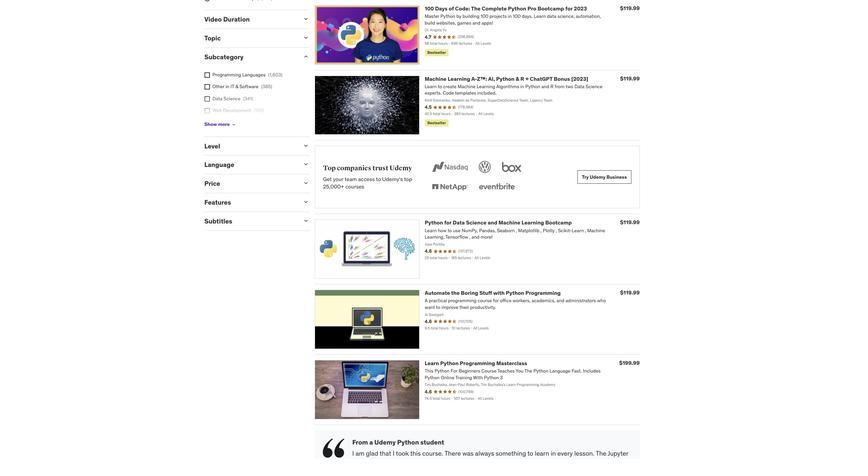 Task type: locate. For each thing, give the bounding box(es) containing it.
more
[[218, 121, 230, 127]]

and
[[488, 219, 497, 226], [536, 459, 547, 460]]

0 vertical spatial it
[[230, 84, 234, 90]]

1 horizontal spatial learning
[[522, 219, 544, 226]]

udemy inside try udemy business "link"
[[590, 174, 605, 180]]

i left am
[[352, 450, 354, 458]]

1 vertical spatial science
[[466, 219, 487, 226]]

2 vertical spatial programming
[[460, 360, 495, 367]]

python inside from a udemy python student i am glad that i took this course. there was always something to learn in every lesson. the jupyter notebooks provided are very helpful. the two milestone projects and the final capstone projec
[[397, 439, 419, 447]]

the left boring
[[451, 290, 460, 297]]

code:
[[455, 5, 470, 12]]

2 $119.99 from the top
[[620, 75, 640, 82]]

0 horizontal spatial machine
[[425, 75, 447, 82]]

the
[[451, 290, 460, 297], [548, 459, 557, 460]]

business
[[607, 174, 627, 180]]

1 vertical spatial for
[[444, 219, 452, 226]]

1 xsmall image from the top
[[204, 72, 210, 78]]

3 small image from the top
[[302, 218, 309, 224]]

1 horizontal spatial data
[[453, 219, 465, 226]]

to up projects at right
[[527, 450, 533, 458]]

5 small image from the top
[[302, 180, 309, 187]]

2 horizontal spatial the
[[596, 450, 606, 458]]

0 horizontal spatial i
[[352, 450, 354, 458]]

a-
[[471, 75, 477, 82]]

0 horizontal spatial the
[[451, 290, 460, 297]]

1 vertical spatial learning
[[522, 219, 544, 226]]

0 horizontal spatial to
[[376, 176, 381, 183]]

learning
[[448, 75, 470, 82], [522, 219, 544, 226]]

science
[[224, 96, 240, 102], [466, 219, 487, 226]]

udemy right try
[[590, 174, 605, 180]]

development
[[223, 108, 251, 114]]

every
[[557, 450, 573, 458]]

0 vertical spatial udemy
[[390, 164, 412, 173]]

1 horizontal spatial i
[[393, 450, 394, 458]]

in right learn
[[551, 450, 556, 458]]

netapp image
[[431, 180, 469, 195]]

$119.99 for 100 days of code: the complete python pro bootcamp for 2023
[[620, 5, 640, 11]]

2 small image from the top
[[302, 34, 309, 41]]

top
[[323, 164, 336, 173]]

the up capstone
[[596, 450, 606, 458]]

2 i from the left
[[393, 450, 394, 458]]

udemy
[[390, 164, 412, 173], [590, 174, 605, 180], [374, 439, 396, 447]]

small image for language
[[302, 161, 309, 168]]

0 vertical spatial small image
[[302, 53, 309, 60]]

xsmall image left the data science (341)
[[204, 96, 210, 102]]

0 vertical spatial and
[[488, 219, 497, 226]]

$119.99
[[620, 5, 640, 11], [620, 75, 640, 82], [620, 219, 640, 226], [620, 290, 640, 296]]

final
[[559, 459, 571, 460]]

3 $119.99 from the top
[[620, 219, 640, 226]]

1 vertical spatial to
[[527, 450, 533, 458]]

it left more
[[212, 120, 216, 126]]

udemy up that
[[374, 439, 396, 447]]

capstone
[[573, 459, 599, 460]]

companies
[[337, 164, 371, 173]]

$119.99 for python for data science and machine learning bootcamp
[[620, 219, 640, 226]]

& left software
[[235, 84, 238, 90]]

1 vertical spatial in
[[551, 450, 556, 458]]

1 vertical spatial udemy
[[590, 174, 605, 180]]

helpful.
[[435, 459, 456, 460]]

with
[[493, 290, 505, 297]]

1 $119.99 from the top
[[620, 5, 640, 11]]

0 vertical spatial the
[[471, 5, 481, 12]]

the down learn
[[548, 459, 557, 460]]

course.
[[422, 450, 443, 458]]

i
[[352, 450, 354, 458], [393, 450, 394, 458]]

udemy's
[[382, 176, 403, 183]]

3 xsmall image from the top
[[204, 96, 210, 102]]

2 vertical spatial small image
[[302, 218, 309, 224]]

xsmall image
[[231, 122, 236, 127]]

2 horizontal spatial programming
[[525, 290, 561, 297]]

and inside from a udemy python student i am glad that i took this course. there was always something to learn in every lesson. the jupyter notebooks provided are very helpful. the two milestone projects and the final capstone projec
[[536, 459, 547, 460]]

i up provided
[[393, 450, 394, 458]]

2 small image from the top
[[302, 199, 309, 206]]

the right the code:
[[471, 5, 481, 12]]

1 horizontal spatial to
[[527, 450, 533, 458]]

small image for level
[[302, 142, 309, 149]]

1 vertical spatial the
[[548, 459, 557, 460]]

0 horizontal spatial it
[[212, 120, 216, 126]]

it up the data science (341)
[[230, 84, 234, 90]]

2 vertical spatial the
[[457, 459, 468, 460]]

udemy up the top
[[390, 164, 412, 173]]

0 horizontal spatial in
[[226, 84, 229, 90]]

0 vertical spatial to
[[376, 176, 381, 183]]

0 horizontal spatial learning
[[448, 75, 470, 82]]

are
[[411, 459, 420, 460]]

1 vertical spatial data
[[453, 219, 465, 226]]

xsmall image
[[204, 72, 210, 78], [204, 84, 210, 90], [204, 96, 210, 102], [204, 108, 210, 114]]

to inside top companies trust udemy get your team access to udemy's top 25,000+ courses
[[376, 176, 381, 183]]

2 xsmall image from the top
[[204, 84, 210, 90]]

student
[[420, 439, 444, 447]]

4 xsmall image from the top
[[204, 108, 210, 114]]

(341)
[[243, 96, 253, 102]]

1 vertical spatial the
[[596, 450, 606, 458]]

small image
[[302, 53, 309, 60], [302, 199, 309, 206], [302, 218, 309, 224]]

1 horizontal spatial &
[[516, 75, 519, 82]]

bonus
[[554, 75, 570, 82]]

1 vertical spatial small image
[[302, 199, 309, 206]]

(385)
[[261, 84, 272, 90]]

automate
[[425, 290, 450, 297]]

it
[[230, 84, 234, 90], [212, 120, 216, 126]]

1 horizontal spatial in
[[551, 450, 556, 458]]

1 vertical spatial machine
[[499, 219, 520, 226]]

python for data science and machine learning bootcamp link
[[425, 219, 572, 226]]

the down the was
[[457, 459, 468, 460]]

took
[[396, 450, 409, 458]]

0 vertical spatial learning
[[448, 75, 470, 82]]

z™:
[[477, 75, 487, 82]]

0 vertical spatial the
[[451, 290, 460, 297]]

xsmall image left other
[[204, 84, 210, 90]]

1 small image from the top
[[302, 16, 309, 22]]

other
[[212, 84, 224, 90]]

learn python programming masterclass
[[425, 360, 527, 367]]

& left r
[[516, 75, 519, 82]]

xsmall image down the subcategory
[[204, 72, 210, 78]]

to down trust on the top
[[376, 176, 381, 183]]

video duration
[[204, 15, 250, 23]]

1 vertical spatial bootcamp
[[545, 219, 572, 226]]

xsmall image left web
[[204, 108, 210, 114]]

team
[[345, 176, 357, 183]]

0 vertical spatial machine
[[425, 75, 447, 82]]

in right other
[[226, 84, 229, 90]]

glad
[[366, 450, 378, 458]]

in
[[226, 84, 229, 90], [551, 450, 556, 458]]

0 horizontal spatial for
[[444, 219, 452, 226]]

1 vertical spatial &
[[235, 84, 238, 90]]

ai,
[[488, 75, 495, 82]]

&
[[516, 75, 519, 82], [235, 84, 238, 90]]

eventbrite image
[[478, 180, 516, 195]]

milestone
[[481, 459, 509, 460]]

0 vertical spatial programming
[[212, 72, 241, 78]]

this
[[410, 450, 421, 458]]

python
[[508, 5, 526, 12], [496, 75, 515, 82], [425, 219, 443, 226], [506, 290, 524, 297], [440, 360, 459, 367], [397, 439, 419, 447]]

4 $119.99 from the top
[[620, 290, 640, 296]]

1 horizontal spatial science
[[466, 219, 487, 226]]

small image for topic
[[302, 34, 309, 41]]

subtitles
[[204, 217, 232, 225]]

access
[[358, 176, 375, 183]]

100 days of code: the complete python pro bootcamp for 2023 link
[[425, 5, 587, 12]]

udemy inside top companies trust udemy get your team access to udemy's top 25,000+ courses
[[390, 164, 412, 173]]

it certifications
[[212, 120, 246, 126]]

small image
[[302, 16, 309, 22], [302, 34, 309, 41], [302, 142, 309, 149], [302, 161, 309, 168], [302, 180, 309, 187]]

small image for subcategory
[[302, 53, 309, 60]]

1 horizontal spatial the
[[548, 459, 557, 460]]

0 vertical spatial data
[[212, 96, 222, 102]]

0 horizontal spatial programming
[[212, 72, 241, 78]]

days
[[435, 5, 448, 12]]

1 vertical spatial and
[[536, 459, 547, 460]]

1 small image from the top
[[302, 53, 309, 60]]

2 vertical spatial udemy
[[374, 439, 396, 447]]

for
[[565, 5, 573, 12], [444, 219, 452, 226]]

1 horizontal spatial and
[[536, 459, 547, 460]]

1 horizontal spatial for
[[565, 5, 573, 12]]

0 vertical spatial science
[[224, 96, 240, 102]]

learn python programming masterclass link
[[425, 360, 527, 367]]

3 small image from the top
[[302, 142, 309, 149]]

4 small image from the top
[[302, 161, 309, 168]]

0 vertical spatial bootcamp
[[538, 5, 564, 12]]

try udemy business
[[582, 174, 627, 180]]

1 horizontal spatial programming
[[460, 360, 495, 367]]



Task type: describe. For each thing, give the bounding box(es) containing it.
(1,603)
[[268, 72, 282, 78]]

show
[[204, 121, 217, 127]]

0 horizontal spatial data
[[212, 96, 222, 102]]

data science (341)
[[212, 96, 253, 102]]

small image for video duration
[[302, 16, 309, 22]]

am
[[356, 450, 364, 458]]

$199.99
[[619, 360, 640, 367]]

r
[[520, 75, 524, 82]]

show more
[[204, 121, 230, 127]]

language
[[204, 161, 234, 169]]

xsmall image for other
[[204, 84, 210, 90]]

get
[[323, 176, 332, 183]]

automate the boring stuff with python programming link
[[425, 290, 561, 297]]

video duration button
[[204, 15, 297, 23]]

pro
[[528, 5, 536, 12]]

topic
[[204, 34, 221, 42]]

small image for features
[[302, 199, 309, 206]]

(140)
[[254, 108, 264, 114]]

trust
[[373, 164, 388, 173]]

try
[[582, 174, 589, 180]]

that
[[380, 450, 391, 458]]

volkswagen image
[[478, 160, 492, 175]]

to inside from a udemy python student i am glad that i took this course. there was always something to learn in every lesson. the jupyter notebooks provided are very helpful. the two milestone projects and the final capstone projec
[[527, 450, 533, 458]]

of
[[449, 5, 454, 12]]

1 horizontal spatial it
[[230, 84, 234, 90]]

nasdaq image
[[431, 160, 469, 175]]

lesson.
[[574, 450, 594, 458]]

level button
[[204, 142, 297, 150]]

a
[[369, 439, 373, 447]]

web development (140)
[[212, 108, 264, 114]]

1 vertical spatial it
[[212, 120, 216, 126]]

provided
[[384, 459, 409, 460]]

show more button
[[204, 118, 236, 131]]

box image
[[500, 160, 523, 175]]

udemy inside from a udemy python student i am glad that i took this course. there was always something to learn in every lesson. the jupyter notebooks provided are very helpful. the two milestone projects and the final capstone projec
[[374, 439, 396, 447]]

always
[[475, 450, 494, 458]]

try udemy business link
[[578, 171, 631, 184]]

small image for price
[[302, 180, 309, 187]]

language button
[[204, 161, 297, 169]]

was
[[462, 450, 474, 458]]

boring
[[461, 290, 478, 297]]

python for data science and machine learning bootcamp
[[425, 219, 572, 226]]

web
[[212, 108, 222, 114]]

there
[[445, 450, 461, 458]]

masterclass
[[496, 360, 527, 367]]

xsmall image for web
[[204, 108, 210, 114]]

projects
[[511, 459, 534, 460]]

0 vertical spatial for
[[565, 5, 573, 12]]

video
[[204, 15, 222, 23]]

0 horizontal spatial &
[[235, 84, 238, 90]]

0 horizontal spatial the
[[457, 459, 468, 460]]

25,000+
[[323, 183, 344, 190]]

languages
[[242, 72, 266, 78]]

subcategory button
[[204, 53, 297, 61]]

topic button
[[204, 34, 297, 42]]

1 vertical spatial programming
[[525, 290, 561, 297]]

1 horizontal spatial machine
[[499, 219, 520, 226]]

chatgpt
[[530, 75, 553, 82]]

subcategory
[[204, 53, 244, 61]]

xsmall image for data
[[204, 96, 210, 102]]

other in it & software (385)
[[212, 84, 272, 90]]

the inside from a udemy python student i am glad that i took this course. there was always something to learn in every lesson. the jupyter notebooks provided are very helpful. the two milestone projects and the final capstone projec
[[548, 459, 557, 460]]

$119.99 for machine learning a-z™: ai, python & r + chatgpt bonus [2023]
[[620, 75, 640, 82]]

0 horizontal spatial and
[[488, 219, 497, 226]]

+
[[525, 75, 529, 82]]

machine learning a-z™: ai, python & r + chatgpt bonus [2023]
[[425, 75, 588, 82]]

software
[[239, 84, 258, 90]]

something
[[496, 450, 526, 458]]

100
[[425, 5, 434, 12]]

automate the boring stuff with python programming
[[425, 290, 561, 297]]

your
[[333, 176, 343, 183]]

stuff
[[479, 290, 492, 297]]

jupyter
[[608, 450, 628, 458]]

in inside from a udemy python student i am glad that i took this course. there was always something to learn in every lesson. the jupyter notebooks provided are very helpful. the two milestone projects and the final capstone projec
[[551, 450, 556, 458]]

notebooks
[[352, 459, 383, 460]]

programming languages (1,603)
[[212, 72, 282, 78]]

1 i from the left
[[352, 450, 354, 458]]

100 days of code: the complete python pro bootcamp for 2023
[[425, 5, 587, 12]]

xsmall image for programming
[[204, 72, 210, 78]]

$119.99 for automate the boring stuff with python programming
[[620, 290, 640, 296]]

0 vertical spatial in
[[226, 84, 229, 90]]

two
[[469, 459, 480, 460]]

complete
[[482, 5, 507, 12]]

duration
[[223, 15, 250, 23]]

from a udemy python student i am glad that i took this course. there was always something to learn in every lesson. the jupyter notebooks provided are very helpful. the two milestone projects and the final capstone projec
[[352, 439, 628, 460]]

learn
[[425, 360, 439, 367]]

courses
[[345, 183, 364, 190]]

0 vertical spatial &
[[516, 75, 519, 82]]

subtitles button
[[204, 217, 297, 225]]

[2023]
[[571, 75, 588, 82]]

very
[[421, 459, 433, 460]]

certifications
[[217, 120, 246, 126]]

from
[[352, 439, 368, 447]]

level
[[204, 142, 220, 150]]

top companies trust udemy get your team access to udemy's top 25,000+ courses
[[323, 164, 412, 190]]

features button
[[204, 198, 297, 207]]

2023
[[574, 5, 587, 12]]

1 horizontal spatial the
[[471, 5, 481, 12]]

price button
[[204, 180, 297, 188]]

0 horizontal spatial science
[[224, 96, 240, 102]]

small image for subtitles
[[302, 218, 309, 224]]

machine learning a-z™: ai, python & r + chatgpt bonus [2023] link
[[425, 75, 588, 82]]

top
[[404, 176, 412, 183]]

learn
[[535, 450, 549, 458]]

features
[[204, 198, 231, 207]]



Task type: vqa. For each thing, say whether or not it's contained in the screenshot.
the (140) on the left top of the page
yes



